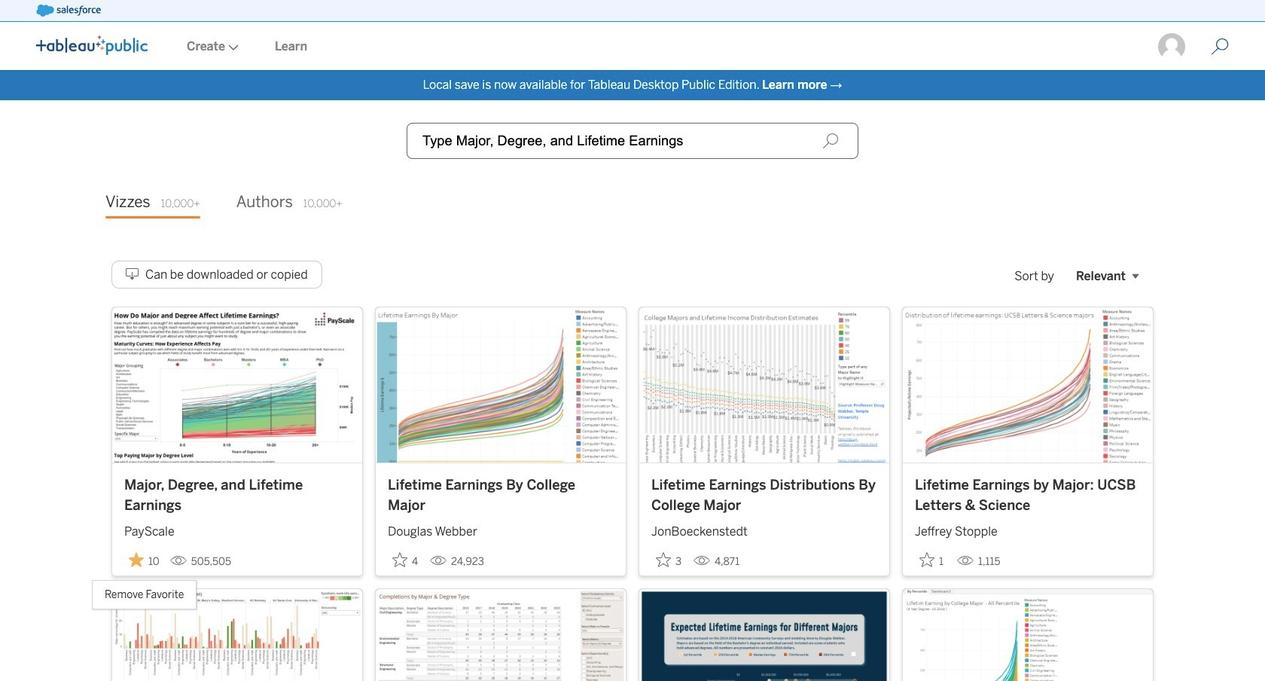 Task type: vqa. For each thing, say whether or not it's contained in the screenshot.
Tableau Public Blog What's new, DataFam? Read all about the community and stay up-to-date on all things Tableau Public.'s Blog
no



Task type: describe. For each thing, give the bounding box(es) containing it.
logo image
[[36, 35, 148, 55]]

3 add favorite button from the left
[[915, 548, 952, 572]]

3 add favorite image from the left
[[920, 552, 935, 567]]

search image
[[823, 133, 839, 149]]

tara.schultz image
[[1157, 32, 1187, 62]]

create image
[[225, 44, 239, 50]]



Task type: locate. For each thing, give the bounding box(es) containing it.
1 horizontal spatial add favorite button
[[652, 548, 688, 572]]

remove favorite image
[[129, 552, 144, 567]]

workbook thumbnail image
[[112, 307, 362, 462], [376, 307, 626, 462], [640, 307, 890, 462], [903, 307, 1154, 462], [112, 589, 362, 681], [376, 589, 626, 681], [640, 589, 890, 681], [903, 589, 1154, 681]]

Add Favorite button
[[388, 548, 424, 572], [652, 548, 688, 572], [915, 548, 952, 572]]

1 add favorite image from the left
[[393, 552, 408, 567]]

Remove Favorite button
[[124, 548, 164, 572]]

salesforce logo image
[[36, 5, 101, 17]]

add favorite image
[[393, 552, 408, 567], [656, 552, 671, 567], [920, 552, 935, 567]]

2 add favorite image from the left
[[656, 552, 671, 567]]

2 horizontal spatial add favorite image
[[920, 552, 935, 567]]

2 horizontal spatial add favorite button
[[915, 548, 952, 572]]

2 add favorite button from the left
[[652, 548, 688, 572]]

Search input field
[[407, 123, 859, 159]]

0 horizontal spatial add favorite image
[[393, 552, 408, 567]]

1 horizontal spatial add favorite image
[[656, 552, 671, 567]]

0 horizontal spatial add favorite button
[[388, 548, 424, 572]]

1 add favorite button from the left
[[388, 548, 424, 572]]

go to search image
[[1193, 38, 1248, 56]]



